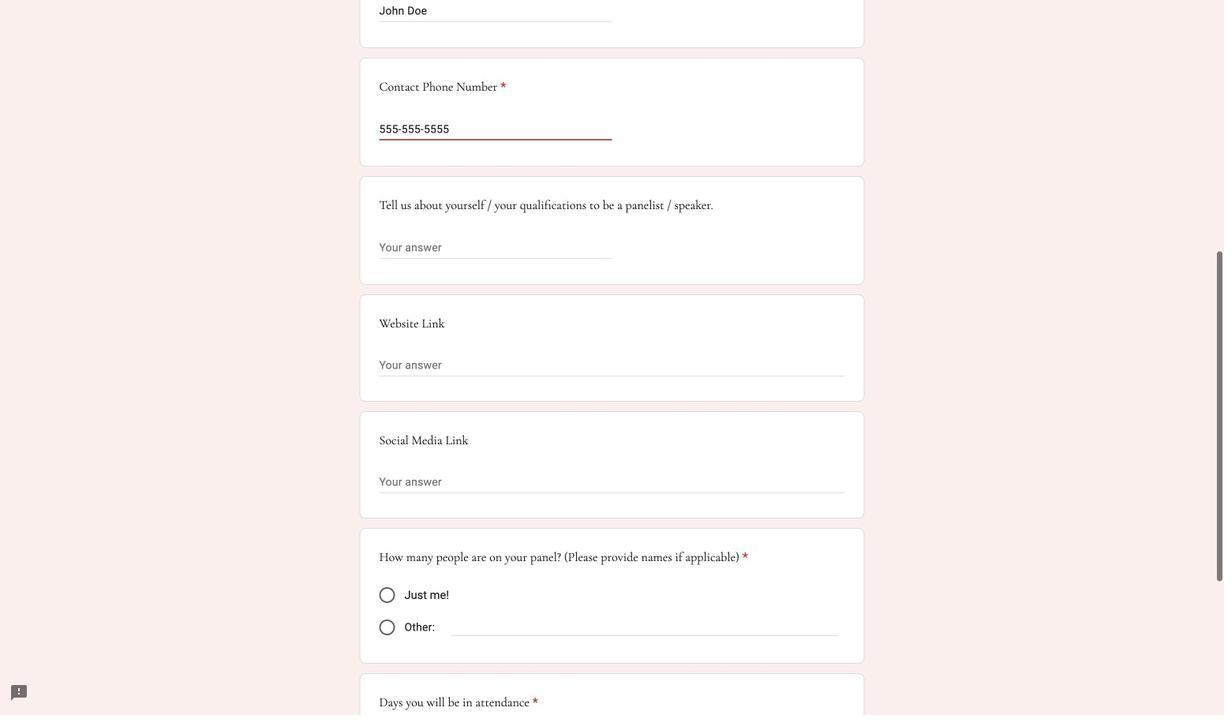 Task type: vqa. For each thing, say whether or not it's contained in the screenshot.
"Fit"
no



Task type: describe. For each thing, give the bounding box(es) containing it.
just me! image
[[379, 587, 395, 603]]

Just me! radio
[[379, 587, 395, 603]]

required question element for first heading from the bottom
[[530, 693, 538, 712]]

Other response text field
[[451, 617, 839, 635]]



Task type: locate. For each thing, give the bounding box(es) containing it.
1 vertical spatial required question element
[[740, 548, 748, 567]]

required question element
[[498, 77, 506, 96], [740, 548, 748, 567], [530, 693, 538, 712]]

1 horizontal spatial required question element
[[530, 693, 538, 712]]

None radio
[[379, 620, 395, 635]]

required question element for 1st heading from the top of the page
[[498, 77, 506, 96]]

None text field
[[379, 357, 845, 376], [379, 474, 845, 492], [379, 357, 845, 376], [379, 474, 845, 492]]

0 horizontal spatial required question element
[[498, 77, 506, 96]]

2 horizontal spatial required question element
[[740, 548, 748, 567]]

2 vertical spatial required question element
[[530, 693, 538, 712]]

1 vertical spatial heading
[[379, 548, 748, 567]]

1 heading from the top
[[379, 77, 506, 96]]

2 vertical spatial heading
[[379, 693, 538, 712]]

2 heading from the top
[[379, 548, 748, 567]]

None text field
[[379, 1, 612, 20], [379, 120, 612, 139], [379, 238, 612, 257], [379, 1, 612, 20], [379, 120, 612, 139], [379, 238, 612, 257]]

0 vertical spatial heading
[[379, 77, 506, 96]]

heading
[[379, 77, 506, 96], [379, 548, 748, 567], [379, 693, 538, 712]]

required question element for second heading from the bottom
[[740, 548, 748, 567]]

0 vertical spatial required question element
[[498, 77, 506, 96]]

3 heading from the top
[[379, 693, 538, 712]]

report a problem to google image
[[9, 684, 28, 703]]



